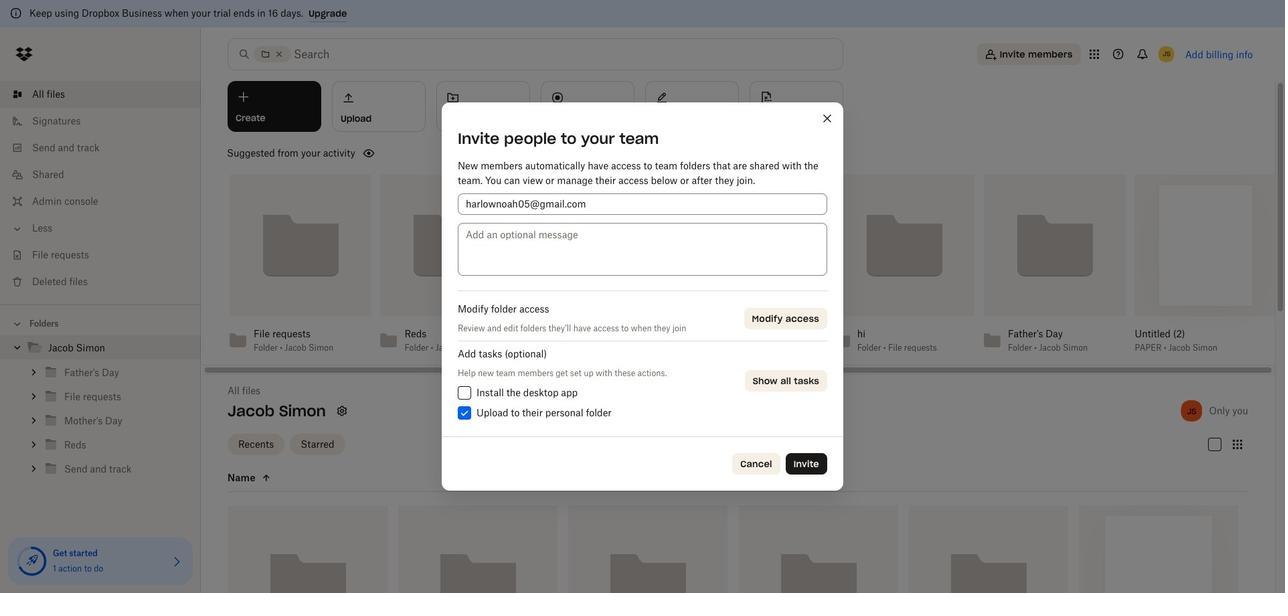 Task type: describe. For each thing, give the bounding box(es) containing it.
folder, reds row
[[739, 505, 898, 593]]

dropbox image
[[11, 41, 37, 68]]

folder, mother's day row
[[569, 505, 728, 593]]

less image
[[11, 222, 24, 236]]



Task type: locate. For each thing, give the bounding box(es) containing it.
alert
[[0, 0, 1286, 27]]

folder, file requests row
[[398, 505, 558, 593]]

Add emails text field
[[466, 197, 820, 212]]

list
[[0, 73, 201, 305]]

dialog
[[442, 102, 844, 491]]

file, _ getting started with dropbox paper.paper row
[[1079, 505, 1239, 593]]

folder, send and track row
[[909, 505, 1068, 593]]

list item
[[0, 81, 201, 108]]

folder, father's day row
[[228, 505, 388, 593]]

group
[[0, 360, 201, 481]]

Add an optional message text field
[[458, 223, 828, 276]]



Task type: vqa. For each thing, say whether or not it's contained in the screenshot.
"Add emails" "text box"
yes



